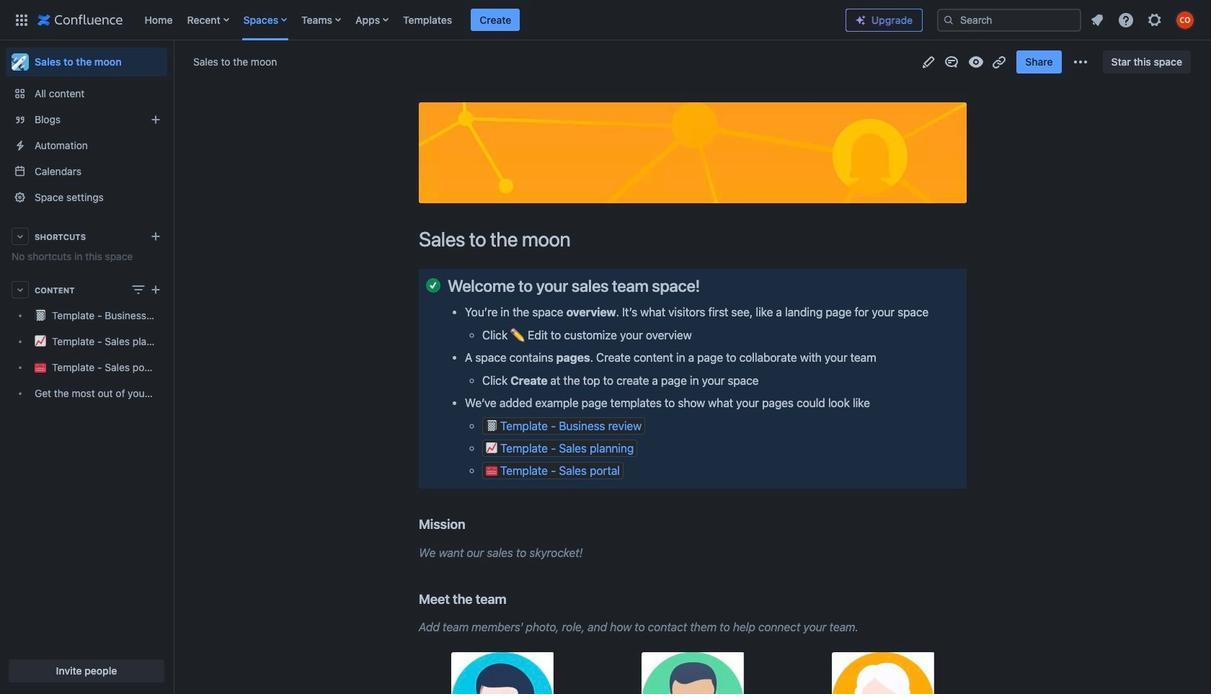Task type: describe. For each thing, give the bounding box(es) containing it.
:toolbox: image
[[486, 465, 498, 476]]

add shortcut image
[[147, 228, 164, 245]]

:toolbox: image
[[486, 465, 498, 476]]

angie.svg image
[[451, 652, 554, 695]]

list item inside list
[[471, 8, 520, 31]]

list for premium image
[[1085, 7, 1203, 33]]

global element
[[9, 0, 835, 40]]

gael.svg image
[[642, 652, 745, 695]]

tree inside space 'element'
[[6, 303, 167, 407]]

edit this page image
[[921, 53, 938, 70]]

stop watching image
[[968, 53, 986, 70]]

change view image
[[130, 281, 147, 299]]

more actions image
[[1072, 53, 1090, 70]]



Task type: locate. For each thing, give the bounding box(es) containing it.
appswitcher icon image
[[13, 11, 30, 28]]

settings icon image
[[1147, 11, 1164, 28]]

premium image
[[855, 14, 867, 26]]

copy image
[[505, 591, 523, 608]]

space element
[[0, 40, 173, 695]]

create a page image
[[147, 281, 164, 299]]

copy image
[[699, 277, 716, 294], [464, 516, 481, 533]]

copy link image
[[991, 53, 1009, 70]]

list item
[[471, 8, 520, 31]]

:chart_with_upwards_trend: image
[[486, 442, 498, 454], [486, 442, 498, 454]]

1 vertical spatial copy image
[[464, 516, 481, 533]]

0 vertical spatial copy image
[[699, 277, 716, 294]]

Search field
[[938, 8, 1082, 31]]

1 horizontal spatial copy image
[[699, 277, 716, 294]]

notification icon image
[[1089, 11, 1106, 28]]

:check_mark: image
[[426, 279, 441, 293]]

tree
[[6, 303, 167, 407]]

help icon image
[[1118, 11, 1135, 28]]

:notebook: image
[[486, 419, 498, 431], [486, 419, 498, 431]]

1 horizontal spatial list
[[1085, 7, 1203, 33]]

banner
[[0, 0, 1212, 43]]

claudia.svg image
[[832, 652, 935, 695]]

collapse sidebar image
[[157, 48, 189, 76]]

list for appswitcher icon
[[137, 0, 835, 40]]

0 horizontal spatial copy image
[[464, 516, 481, 533]]

list
[[137, 0, 835, 40], [1085, 7, 1203, 33]]

0 horizontal spatial list
[[137, 0, 835, 40]]

None search field
[[938, 8, 1082, 31]]

search image
[[943, 14, 955, 26]]

confluence image
[[38, 11, 123, 28], [38, 11, 123, 28]]

create a blog image
[[147, 111, 164, 128]]



Task type: vqa. For each thing, say whether or not it's contained in the screenshot.
'Blogs'
no



